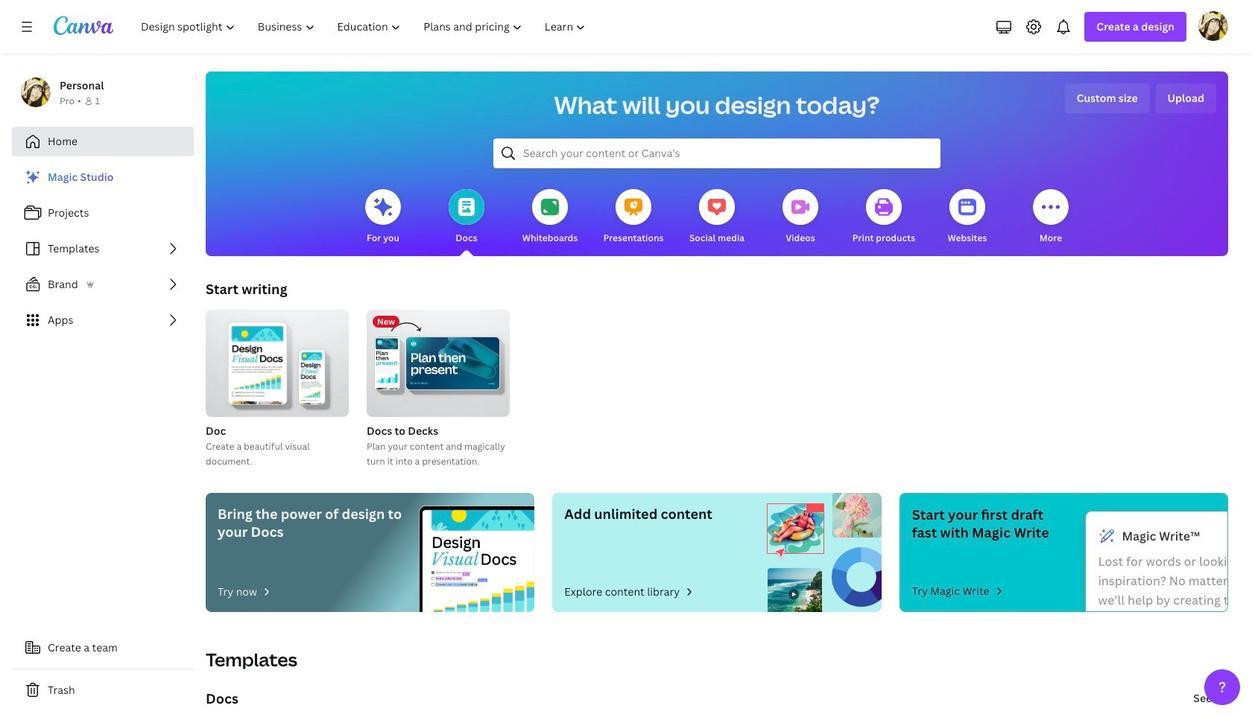Task type: vqa. For each thing, say whether or not it's contained in the screenshot.
"workflow."
no



Task type: describe. For each thing, give the bounding box(es) containing it.
Search search field
[[523, 139, 911, 168]]



Task type: locate. For each thing, give the bounding box(es) containing it.
top level navigation element
[[131, 12, 599, 42]]

list
[[12, 163, 194, 335]]

group
[[206, 304, 349, 470], [206, 304, 349, 417], [367, 310, 510, 470]]

stephanie aranda image
[[1199, 11, 1229, 41]]

None search field
[[493, 139, 941, 168]]



